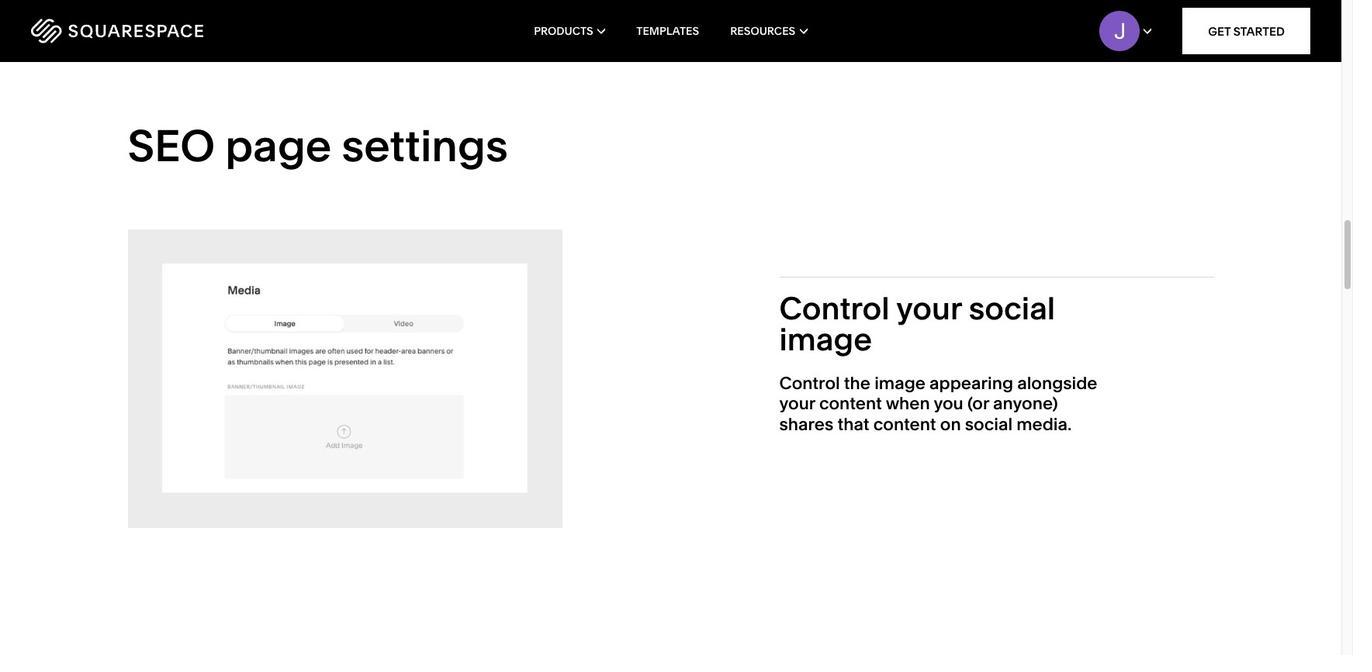 Task type: vqa. For each thing, say whether or not it's contained in the screenshot.
Preview Vance link
no



Task type: describe. For each thing, give the bounding box(es) containing it.
choose
[[853, 0, 913, 21]]

0 horizontal spatial page
[[225, 119, 332, 172]]

get started
[[1208, 24, 1285, 38]]

media.
[[1017, 414, 1072, 435]]

get
[[1208, 24, 1231, 38]]

the inside all squarespace customers have the ability to choose to hide a page from search engines.
[[1049, 0, 1076, 1]]

content left when
[[819, 394, 882, 414]]

control your social image
[[779, 289, 1055, 358]]

search
[[779, 21, 834, 42]]

content left on
[[873, 414, 936, 435]]

(or
[[967, 394, 989, 414]]

anyone)
[[993, 394, 1058, 414]]

that
[[837, 414, 869, 435]]

templates link
[[636, 0, 699, 62]]

shares
[[779, 414, 833, 435]]

image inside control the image appearing alongside your content when you (or anyone) shares that content on social media.
[[875, 373, 926, 394]]

on
[[940, 414, 961, 435]]

alongside
[[1017, 373, 1097, 394]]

all squarespace customers have the ability to choose to hide a page from search engines.
[[779, 0, 1076, 42]]

control the image appearing alongside your content when you (or anyone) shares that content on social media.
[[779, 373, 1097, 435]]

get started link
[[1183, 8, 1310, 54]]



Task type: locate. For each thing, give the bounding box(es) containing it.
squarespace
[[805, 0, 912, 1]]

appearing
[[930, 373, 1013, 394]]

1 vertical spatial social
[[965, 414, 1013, 435]]

your inside the control your social image
[[896, 289, 962, 327]]

1 horizontal spatial image
[[875, 373, 926, 394]]

the up the that
[[844, 373, 871, 394]]

social inside the control your social image
[[969, 289, 1055, 327]]

started
[[1233, 24, 1285, 38]]

seo page settings
[[128, 119, 508, 172]]

the inside control the image appearing alongside your content when you (or anyone) shares that content on social media.
[[844, 373, 871, 394]]

control inside control the image appearing alongside your content when you (or anyone) shares that content on social media.
[[779, 373, 840, 394]]

a
[[977, 0, 987, 21]]

1 vertical spatial control
[[779, 373, 840, 394]]

1 vertical spatial page
[[225, 119, 332, 172]]

social inside control the image appearing alongside your content when you (or anyone) shares that content on social media.
[[965, 414, 1013, 435]]

from
[[1036, 0, 1075, 21]]

resources
[[730, 24, 795, 38]]

1 horizontal spatial the
[[1049, 0, 1076, 1]]

squarespace logo image
[[31, 19, 203, 43]]

your inside control the image appearing alongside your content when you (or anyone) shares that content on social media.
[[779, 394, 815, 414]]

0 vertical spatial control
[[779, 289, 890, 327]]

page
[[991, 0, 1032, 21], [225, 119, 332, 172]]

control for control your social image
[[779, 289, 890, 327]]

image inside the control your social image
[[779, 320, 872, 358]]

0 horizontal spatial the
[[844, 373, 871, 394]]

products button
[[534, 0, 605, 62]]

all
[[779, 0, 801, 1]]

seo
[[128, 119, 215, 172]]

1 control from the top
[[779, 289, 890, 327]]

templates
[[636, 24, 699, 38]]

image
[[779, 320, 872, 358], [875, 373, 926, 394]]

have
[[1006, 0, 1045, 1]]

panel to set image when sharing on social media image
[[128, 230, 562, 528]]

0 horizontal spatial your
[[779, 394, 815, 414]]

control
[[779, 289, 890, 327], [779, 373, 840, 394]]

0 vertical spatial your
[[896, 289, 962, 327]]

1 horizontal spatial to
[[917, 0, 933, 21]]

squarespace logo link
[[31, 19, 287, 43]]

control inside the control your social image
[[779, 289, 890, 327]]

to
[[832, 0, 849, 21], [917, 0, 933, 21]]

0 vertical spatial page
[[991, 0, 1032, 21]]

1 vertical spatial image
[[875, 373, 926, 394]]

0 horizontal spatial to
[[832, 0, 849, 21]]

1 horizontal spatial page
[[991, 0, 1032, 21]]

products
[[534, 24, 593, 38]]

2 to from the left
[[917, 0, 933, 21]]

the right have at the right of page
[[1049, 0, 1076, 1]]

customers
[[916, 0, 1002, 1]]

hide
[[937, 0, 973, 21]]

content
[[819, 394, 882, 414], [873, 414, 936, 435]]

2 control from the top
[[779, 373, 840, 394]]

you
[[934, 394, 963, 414]]

0 vertical spatial social
[[969, 289, 1055, 327]]

your
[[896, 289, 962, 327], [779, 394, 815, 414]]

1 vertical spatial the
[[844, 373, 871, 394]]

to right "ability"
[[832, 0, 849, 21]]

to left hide
[[917, 0, 933, 21]]

control for control the image appearing alongside your content when you (or anyone) shares that content on social media.
[[779, 373, 840, 394]]

resources button
[[730, 0, 808, 62]]

the
[[1049, 0, 1076, 1], [844, 373, 871, 394]]

0 vertical spatial the
[[1049, 0, 1076, 1]]

when
[[886, 394, 930, 414]]

1 horizontal spatial your
[[896, 289, 962, 327]]

ability
[[779, 0, 828, 21]]

settings
[[342, 119, 508, 172]]

0 horizontal spatial image
[[779, 320, 872, 358]]

1 to from the left
[[832, 0, 849, 21]]

social
[[969, 289, 1055, 327], [965, 414, 1013, 435]]

0 vertical spatial image
[[779, 320, 872, 358]]

engines.
[[838, 21, 908, 42]]

1 vertical spatial your
[[779, 394, 815, 414]]

page inside all squarespace customers have the ability to choose to hide a page from search engines.
[[991, 0, 1032, 21]]



